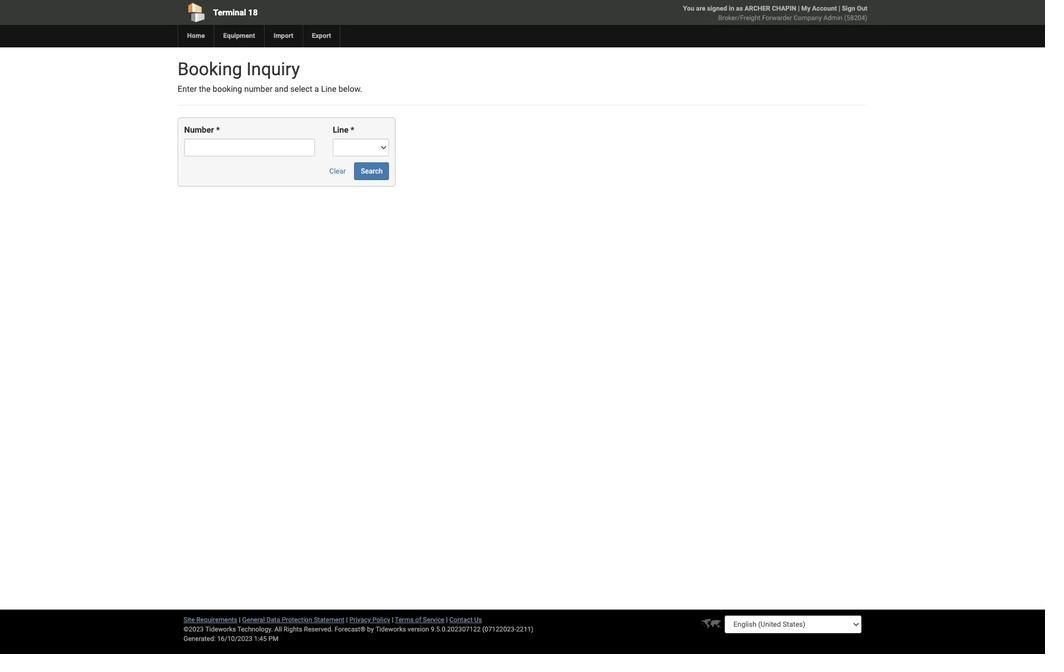 Task type: locate. For each thing, give the bounding box(es) containing it.
as
[[736, 5, 743, 12]]

protection
[[282, 616, 312, 624]]

1 vertical spatial line
[[333, 125, 349, 135]]

and
[[275, 84, 288, 94]]

clear button
[[323, 163, 353, 180]]

us
[[475, 616, 482, 624]]

search
[[361, 167, 383, 176]]

line right a
[[321, 84, 337, 94]]

* for number *
[[216, 125, 220, 135]]

clear
[[330, 167, 346, 176]]

number
[[244, 84, 273, 94]]

chapin
[[772, 5, 797, 12]]

2 * from the left
[[351, 125, 355, 135]]

9.5.0.202307122
[[431, 626, 481, 633]]

* right number
[[216, 125, 220, 135]]

account
[[813, 5, 837, 12]]

*
[[216, 125, 220, 135], [351, 125, 355, 135]]

| left sign
[[839, 5, 841, 12]]

1:45
[[254, 635, 267, 643]]

line up clear
[[333, 125, 349, 135]]

18
[[248, 8, 258, 17]]

are
[[696, 5, 706, 12]]

requirements
[[197, 616, 237, 624]]

terminal
[[213, 8, 246, 17]]

site
[[184, 616, 195, 624]]

|
[[799, 5, 800, 12], [839, 5, 841, 12], [239, 616, 241, 624], [346, 616, 348, 624], [392, 616, 394, 624], [446, 616, 448, 624]]

* down below.
[[351, 125, 355, 135]]

import link
[[264, 25, 303, 47]]

reserved.
[[304, 626, 333, 633]]

0 horizontal spatial *
[[216, 125, 220, 135]]

you
[[683, 5, 695, 12]]

| up 9.5.0.202307122
[[446, 616, 448, 624]]

a
[[315, 84, 319, 94]]

forecast®
[[335, 626, 366, 633]]

site requirements | general data protection statement | privacy policy | terms of service | contact us ©2023 tideworks technology. all rights reserved. forecast® by tideworks version 9.5.0.202307122 (07122023-2211) generated: 16/10/2023 1:45 pm
[[184, 616, 534, 643]]

statement
[[314, 616, 345, 624]]

service
[[423, 616, 445, 624]]

home
[[187, 32, 205, 40]]

(07122023-
[[483, 626, 517, 633]]

* for line *
[[351, 125, 355, 135]]

privacy
[[350, 616, 371, 624]]

line
[[321, 84, 337, 94], [333, 125, 349, 135]]

enter
[[178, 84, 197, 94]]

| up "tideworks"
[[392, 616, 394, 624]]

below.
[[339, 84, 362, 94]]

booking
[[178, 59, 242, 79]]

terms
[[395, 616, 414, 624]]

sign
[[842, 5, 856, 12]]

0 vertical spatial line
[[321, 84, 337, 94]]

1 * from the left
[[216, 125, 220, 135]]

1 horizontal spatial *
[[351, 125, 355, 135]]

by
[[367, 626, 374, 633]]



Task type: vqa. For each thing, say whether or not it's contained in the screenshot.
Admin
yes



Task type: describe. For each thing, give the bounding box(es) containing it.
all
[[275, 626, 282, 633]]

| left the general
[[239, 616, 241, 624]]

technology.
[[238, 626, 273, 633]]

of
[[415, 616, 422, 624]]

version
[[408, 626, 429, 633]]

pm
[[269, 635, 279, 643]]

select
[[290, 84, 313, 94]]

home link
[[178, 25, 214, 47]]

terminal 18
[[213, 8, 258, 17]]

my
[[802, 5, 811, 12]]

rights
[[284, 626, 302, 633]]

export
[[312, 32, 331, 40]]

data
[[267, 616, 280, 624]]

site requirements link
[[184, 616, 237, 624]]

general
[[242, 616, 265, 624]]

number *
[[184, 125, 220, 135]]

my account link
[[802, 5, 837, 12]]

signed
[[708, 5, 728, 12]]

line inside booking inquiry enter the booking number and select a line below.
[[321, 84, 337, 94]]

forwarder
[[763, 14, 793, 22]]

©2023 tideworks
[[184, 626, 236, 633]]

in
[[729, 5, 735, 12]]

booking
[[213, 84, 242, 94]]

terminal 18 link
[[178, 0, 455, 25]]

line *
[[333, 125, 355, 135]]

admin
[[824, 14, 843, 22]]

inquiry
[[247, 59, 300, 79]]

Number * text field
[[184, 139, 315, 157]]

generated:
[[184, 635, 216, 643]]

the
[[199, 84, 211, 94]]

broker/freight
[[719, 14, 761, 22]]

export link
[[303, 25, 340, 47]]

search button
[[355, 163, 389, 180]]

2211)
[[517, 626, 534, 633]]

general data protection statement link
[[242, 616, 345, 624]]

company
[[794, 14, 822, 22]]

archer
[[745, 5, 771, 12]]

you are signed in as archer chapin | my account | sign out broker/freight forwarder company admin (58204)
[[683, 5, 868, 22]]

booking inquiry enter the booking number and select a line below.
[[178, 59, 362, 94]]

policy
[[373, 616, 390, 624]]

terms of service link
[[395, 616, 445, 624]]

import
[[274, 32, 294, 40]]

(58204)
[[845, 14, 868, 22]]

equipment link
[[214, 25, 264, 47]]

equipment
[[223, 32, 255, 40]]

contact us link
[[450, 616, 482, 624]]

| up forecast®
[[346, 616, 348, 624]]

tideworks
[[376, 626, 406, 633]]

privacy policy link
[[350, 616, 390, 624]]

16/10/2023
[[217, 635, 253, 643]]

contact
[[450, 616, 473, 624]]

number
[[184, 125, 214, 135]]

sign out link
[[842, 5, 868, 12]]

out
[[857, 5, 868, 12]]

| left my
[[799, 5, 800, 12]]



